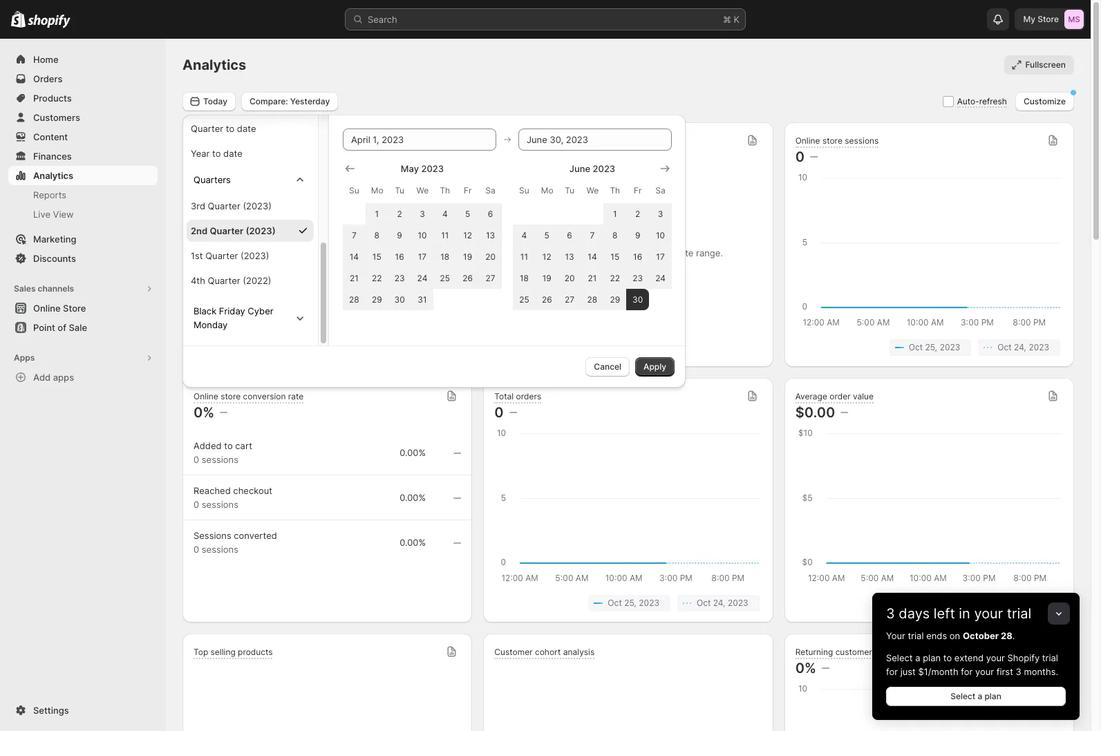 Task type: vqa. For each thing, say whether or not it's contained in the screenshot.


Task type: describe. For each thing, give the bounding box(es) containing it.
quarter for 2nd
[[210, 225, 244, 236]]

returning
[[796, 647, 833, 657]]

0.00% for reached checkout
[[400, 492, 426, 503]]

june 2023
[[570, 163, 616, 174]]

sessions inside sessions converted 0 sessions
[[202, 544, 239, 555]]

th for june 2023
[[610, 185, 620, 195]]

store for online store
[[63, 303, 86, 314]]

customize button
[[1016, 92, 1075, 111]]

2 vertical spatial your
[[976, 667, 994, 678]]

cart
[[235, 441, 252, 452]]

1 30 from the left
[[395, 294, 405, 305]]

29 for 2nd 29 button
[[610, 294, 620, 305]]

1 horizontal spatial 11 button
[[513, 246, 536, 267]]

customer
[[495, 647, 533, 657]]

2 24 from the left
[[656, 273, 666, 283]]

your
[[887, 631, 906, 642]]

2 17 button from the left
[[649, 246, 672, 267]]

online inside online store link
[[33, 303, 61, 314]]

13 for the left 13 button
[[486, 230, 495, 240]]

point of sale link
[[8, 318, 158, 337]]

select a plan
[[951, 692, 1002, 702]]

this
[[657, 248, 672, 259]]

0 vertical spatial 18
[[441, 251, 450, 262]]

add apps
[[33, 372, 74, 383]]

0 vertical spatial no change image
[[810, 151, 818, 163]]

to for year
[[212, 148, 221, 159]]

total orders
[[495, 391, 542, 401]]

online store link
[[8, 299, 158, 318]]

select for select a plan to extend your shopify trial for just $1/month for your first 3 months.
[[887, 653, 913, 664]]

average order value button
[[796, 391, 874, 404]]

wednesday element for may
[[411, 178, 434, 203]]

1 for second 1 button from the left
[[613, 209, 617, 219]]

k
[[734, 14, 740, 25]]

1 vertical spatial 12
[[543, 251, 552, 262]]

2 horizontal spatial for
[[961, 667, 973, 678]]

left
[[934, 606, 956, 622]]

apps button
[[8, 349, 158, 368]]

4th quarter (2022)
[[191, 275, 271, 286]]

15 for second 15 button from the left
[[611, 251, 620, 262]]

1 22 from the left
[[372, 273, 382, 283]]

for inside 'button'
[[642, 248, 654, 259]]

your inside 3 days left in your trial dropdown button
[[975, 606, 1004, 622]]

apps
[[14, 353, 35, 363]]

oct 24, 2023 button for average order value
[[979, 595, 1061, 612]]

tuesday element for may 2023
[[388, 178, 411, 203]]

19 for the left 19 button
[[463, 251, 472, 262]]

date for year to date
[[223, 148, 243, 159]]

live
[[33, 209, 50, 220]]

grid containing may
[[343, 161, 502, 310]]

29 for second 29 button from right
[[372, 294, 382, 305]]

1 horizontal spatial 12 button
[[536, 246, 559, 267]]

1 21 from the left
[[350, 273, 359, 283]]

year to date button
[[187, 142, 314, 164]]

2 8 button from the left
[[604, 224, 627, 246]]

2 21 from the left
[[588, 273, 597, 283]]

data
[[594, 248, 613, 259]]

sales channels button
[[8, 279, 158, 299]]

products
[[33, 93, 72, 104]]

first
[[997, 667, 1014, 678]]

1 15 button from the left
[[366, 246, 388, 267]]

1 horizontal spatial $0.00
[[796, 405, 836, 421]]

1 vertical spatial no change image
[[454, 448, 461, 459]]

1 23 button from the left
[[388, 267, 411, 289]]

1st quarter (2023) button
[[187, 244, 314, 267]]

2 8 from the left
[[613, 230, 618, 240]]

a for select a plan
[[978, 692, 983, 702]]

plan for select a plan
[[985, 692, 1002, 702]]

0.00% for sessions converted
[[400, 537, 426, 548]]

0 vertical spatial rate
[[288, 391, 304, 401]]

4th
[[191, 275, 205, 286]]

2nd quarter (2023)
[[191, 225, 276, 236]]

1 horizontal spatial 20 button
[[559, 267, 581, 289]]

list for online store sessions
[[798, 340, 1061, 356]]

my store
[[1024, 14, 1059, 24]]

1 horizontal spatial 27
[[565, 294, 575, 305]]

1 30 button from the left
[[388, 289, 411, 310]]

2 23 from the left
[[633, 273, 643, 283]]

marketing link
[[8, 230, 158, 249]]

1 horizontal spatial 5 button
[[536, 224, 559, 246]]

⌘
[[723, 14, 732, 25]]

2 29 button from the left
[[604, 289, 627, 310]]

3 inside select a plan to extend your shopify trial for just $1/month for your first 3 months.
[[1016, 667, 1022, 678]]

1 10 button from the left
[[411, 224, 434, 246]]

shopify
[[1008, 653, 1040, 664]]

auto-refresh
[[958, 96, 1008, 106]]

1 horizontal spatial 13 button
[[559, 246, 581, 267]]

trial inside select a plan to extend your shopify trial for just $1/month for your first 3 months.
[[1043, 653, 1059, 664]]

select a plan link
[[887, 687, 1066, 707]]

friday element for june 2023
[[627, 178, 649, 203]]

0 horizontal spatial 4 button
[[434, 203, 457, 224]]

2 2 button from the left
[[627, 203, 649, 224]]

0 horizontal spatial 5 button
[[457, 203, 479, 224]]

settings link
[[8, 701, 158, 721]]

tu for june
[[565, 185, 575, 195]]

reached
[[194, 485, 231, 497]]

1 22 button from the left
[[366, 267, 388, 289]]

auto-
[[958, 96, 980, 106]]

3 days left in your trial button
[[873, 593, 1080, 622]]

1 vertical spatial rate
[[875, 647, 891, 657]]

1 horizontal spatial shopify image
[[28, 14, 71, 28]]

1 24 from the left
[[417, 273, 428, 283]]

monday element for june
[[536, 178, 559, 203]]

1 horizontal spatial 19 button
[[536, 267, 559, 289]]

just
[[901, 667, 916, 678]]

1 horizontal spatial analytics
[[183, 57, 246, 73]]

1 7 from the left
[[352, 230, 357, 240]]

2 10 button from the left
[[649, 224, 672, 246]]

store for 0%
[[221, 391, 241, 401]]

0 horizontal spatial 12 button
[[457, 224, 479, 246]]

on
[[950, 631, 961, 642]]

1 horizontal spatial 25 button
[[513, 289, 536, 310]]

store for my store
[[1038, 14, 1059, 24]]

view
[[53, 209, 74, 220]]

1 horizontal spatial 18
[[520, 273, 529, 283]]

1 9 button from the left
[[388, 224, 411, 246]]

monday
[[194, 319, 228, 330]]

may
[[401, 163, 419, 174]]

1st
[[191, 250, 203, 261]]

online store sessions button
[[796, 135, 879, 148]]

0 horizontal spatial shopify image
[[11, 11, 26, 28]]

2 3 button from the left
[[649, 203, 672, 224]]

0 horizontal spatial 19 button
[[457, 246, 479, 267]]

1 horizontal spatial 27 button
[[559, 289, 581, 310]]

to for quarter
[[226, 123, 235, 134]]

online store
[[33, 303, 86, 314]]

orders
[[516, 391, 542, 401]]

in
[[959, 606, 971, 622]]

2 16 button from the left
[[627, 246, 649, 267]]

0 horizontal spatial 25 button
[[434, 267, 457, 289]]

1 vertical spatial trial
[[908, 631, 924, 642]]

0 horizontal spatial 20 button
[[479, 246, 502, 267]]

6 for the left 6 button
[[488, 209, 493, 219]]

1 horizontal spatial 4 button
[[513, 224, 536, 246]]

orders
[[33, 73, 63, 84]]

customer cohort analysis
[[495, 647, 595, 657]]

1 17 button from the left
[[411, 246, 434, 267]]

quarters
[[194, 174, 231, 185]]

friday
[[219, 305, 245, 316]]

top
[[194, 647, 208, 657]]

4 for rightmost 4 button
[[522, 230, 527, 240]]

20 for right '20' button
[[565, 273, 575, 283]]

2 30 button from the left
[[627, 289, 649, 310]]

1 vertical spatial 11
[[521, 251, 528, 262]]

black
[[194, 305, 217, 316]]

25 for 25 button to the right
[[519, 294, 530, 305]]

1 horizontal spatial for
[[887, 667, 898, 678]]

.
[[1013, 631, 1015, 642]]

live view
[[33, 209, 74, 220]]

1 vertical spatial your
[[987, 653, 1005, 664]]

point of sale button
[[0, 318, 166, 337]]

quarter for 1st
[[206, 250, 238, 261]]

products
[[238, 647, 273, 657]]

select for select a plan
[[951, 692, 976, 702]]

there was no data found for this date range. button
[[484, 122, 774, 367]]

31 button
[[411, 289, 434, 310]]

today button
[[183, 92, 236, 111]]

there
[[534, 248, 559, 259]]

0 horizontal spatial 26 button
[[457, 267, 479, 289]]

0 horizontal spatial 27 button
[[479, 267, 502, 289]]

point
[[33, 322, 55, 333]]

tuesday element for june 2023
[[559, 178, 581, 203]]

today
[[203, 96, 228, 106]]

1 16 button from the left
[[388, 246, 411, 267]]

15 for 2nd 15 button from the right
[[373, 251, 382, 262]]

1 horizontal spatial 26 button
[[536, 289, 559, 310]]

oct 25, 2023 button for average order value
[[890, 595, 972, 612]]

2 15 button from the left
[[604, 246, 627, 267]]

reports
[[33, 189, 67, 201]]

0 horizontal spatial 6 button
[[479, 203, 502, 224]]

a for select a plan to extend your shopify trial for just $1/month for your first 3 months.
[[916, 653, 921, 664]]

oct 25, 2023 button for online store sessions
[[890, 340, 972, 356]]

online for 0
[[796, 135, 821, 146]]

1 8 from the left
[[375, 230, 380, 240]]

converted
[[234, 530, 277, 541]]

1 horizontal spatial 28
[[588, 294, 598, 305]]

black friday cyber monday
[[194, 305, 274, 330]]

0 vertical spatial $0.00
[[194, 149, 234, 165]]

order
[[830, 391, 851, 401]]

sessions
[[194, 530, 231, 541]]

1 29 button from the left
[[366, 289, 388, 310]]

1 28 button from the left
[[343, 289, 366, 310]]

sessions inside added to cart 0 sessions
[[202, 454, 239, 465]]

1 17 from the left
[[418, 251, 427, 262]]

online store conversion rate
[[194, 391, 304, 401]]

13 for 13 button to the right
[[565, 251, 574, 262]]

wednesday element for june
[[581, 178, 604, 203]]

6 for the rightmost 6 button
[[567, 230, 572, 240]]

4 for left 4 button
[[443, 209, 448, 219]]

3 days left in your trial element
[[873, 629, 1080, 721]]

2 1 button from the left
[[604, 203, 627, 224]]

1 vertical spatial analytics
[[33, 170, 73, 181]]

apply
[[644, 361, 667, 372]]

0 horizontal spatial 5
[[465, 209, 470, 219]]

2 yyyy-mm-dd text field from the left
[[519, 128, 672, 150]]

sunday element for june 2023
[[513, 178, 536, 203]]

quarter to date button
[[187, 117, 314, 139]]

$1/month
[[919, 667, 959, 678]]

home
[[33, 54, 59, 65]]

point of sale
[[33, 322, 87, 333]]

0 horizontal spatial 12
[[463, 230, 472, 240]]

black friday cyber monday button
[[188, 298, 313, 337]]

date inside 'button'
[[675, 248, 694, 259]]

1 10 from the left
[[418, 230, 427, 240]]

19 for the rightmost 19 button
[[543, 273, 552, 283]]

returning customer rate
[[796, 647, 891, 657]]

refresh
[[980, 96, 1008, 106]]

oct 25, 2023 button for total orders
[[589, 595, 671, 612]]

0 horizontal spatial 13 button
[[479, 224, 502, 246]]

quarter for 3rd
[[208, 200, 240, 211]]

add
[[33, 372, 51, 383]]

0 horizontal spatial 28
[[349, 294, 359, 305]]

0 horizontal spatial 26
[[463, 273, 473, 283]]

1 8 button from the left
[[366, 224, 388, 246]]

range.
[[696, 248, 723, 259]]



Task type: locate. For each thing, give the bounding box(es) containing it.
20 for leftmost '20' button
[[486, 251, 496, 262]]

plan for select a plan to extend your shopify trial for just $1/month for your first 3 months.
[[923, 653, 941, 664]]

0 horizontal spatial saturday element
[[479, 178, 502, 203]]

trial
[[1007, 606, 1032, 622], [908, 631, 924, 642], [1043, 653, 1059, 664]]

4 button up there at the top of the page
[[513, 224, 536, 246]]

to right year
[[212, 148, 221, 159]]

sunday element
[[343, 178, 366, 203], [513, 178, 536, 203]]

sessions inside reached checkout 0 sessions
[[202, 499, 239, 510]]

(2023) for 1st quarter (2023)
[[241, 250, 269, 261]]

1 we from the left
[[417, 185, 429, 195]]

28 button down the "no"
[[581, 289, 604, 310]]

fr for may 2023
[[464, 185, 472, 195]]

there was no data found for this date range.
[[534, 248, 723, 259]]

2 friday element from the left
[[627, 178, 649, 203]]

0 horizontal spatial a
[[916, 653, 921, 664]]

tu for may
[[395, 185, 405, 195]]

2 29 from the left
[[610, 294, 620, 305]]

may 2023
[[401, 163, 444, 174]]

top selling products
[[194, 647, 273, 657]]

quarter inside 3rd quarter (2023) button
[[208, 200, 240, 211]]

your left first on the right bottom of page
[[976, 667, 994, 678]]

1 vertical spatial 25
[[519, 294, 530, 305]]

0 horizontal spatial 3 button
[[411, 203, 434, 224]]

1 horizontal spatial 15 button
[[604, 246, 627, 267]]

discounts link
[[8, 249, 158, 268]]

reports link
[[8, 185, 158, 205]]

0 horizontal spatial 27
[[486, 273, 496, 283]]

22
[[372, 273, 382, 283], [610, 273, 620, 283]]

date inside button
[[223, 148, 243, 159]]

thursday element down june 2023
[[604, 178, 627, 203]]

2 2 from the left
[[636, 209, 641, 219]]

15
[[373, 251, 382, 262], [611, 251, 620, 262]]

10 button up 'this'
[[649, 224, 672, 246]]

analytics down finances
[[33, 170, 73, 181]]

to inside select a plan to extend your shopify trial for just $1/month for your first 3 months.
[[944, 653, 952, 664]]

yesterday
[[290, 96, 330, 106]]

no change image
[[239, 151, 247, 163], [220, 407, 228, 418], [509, 407, 517, 418], [841, 407, 849, 418], [454, 493, 461, 504], [454, 538, 461, 549], [822, 663, 830, 674]]

0 down reached
[[194, 499, 199, 510]]

1 horizontal spatial 22
[[610, 273, 620, 283]]

3 up 'this'
[[658, 209, 663, 219]]

select inside select a plan to extend your shopify trial for just $1/month for your first 3 months.
[[887, 653, 913, 664]]

0 horizontal spatial tuesday element
[[388, 178, 411, 203]]

0 horizontal spatial 21
[[350, 273, 359, 283]]

2 su from the left
[[519, 185, 530, 195]]

grid containing june
[[513, 161, 672, 310]]

0 vertical spatial 19
[[463, 251, 472, 262]]

20 left there at the top of the page
[[486, 251, 496, 262]]

0 horizontal spatial 23 button
[[388, 267, 411, 289]]

compare: yesterday
[[250, 96, 330, 106]]

average order value
[[796, 391, 874, 401]]

31
[[418, 294, 427, 305]]

2 wednesday element from the left
[[581, 178, 604, 203]]

1 16 from the left
[[395, 251, 404, 262]]

11 button up 31 'button'
[[434, 224, 457, 246]]

th down june 2023
[[610, 185, 620, 195]]

analytics up today at the top of the page
[[183, 57, 246, 73]]

3 down may 2023 at left
[[420, 209, 425, 219]]

1 sa from the left
[[486, 185, 496, 195]]

17 button right found
[[649, 246, 672, 267]]

(2023) for 3rd quarter (2023)
[[243, 200, 272, 211]]

29 left 31
[[372, 294, 382, 305]]

0 horizontal spatial 22 button
[[366, 267, 388, 289]]

online inside online store sessions dropdown button
[[796, 135, 821, 146]]

1 horizontal spatial 2
[[636, 209, 641, 219]]

0 horizontal spatial 11
[[441, 230, 449, 240]]

21
[[350, 273, 359, 283], [588, 273, 597, 283]]

monday element for may
[[366, 178, 388, 203]]

friday element for may 2023
[[457, 178, 479, 203]]

1 monday element from the left
[[366, 178, 388, 203]]

for down extend
[[961, 667, 973, 678]]

quarter right the 1st on the top left
[[206, 250, 238, 261]]

(2023) inside button
[[246, 225, 276, 236]]

customers link
[[8, 108, 158, 127]]

2 7 button from the left
[[581, 224, 604, 246]]

0 horizontal spatial $0.00
[[194, 149, 234, 165]]

2 down may
[[397, 209, 402, 219]]

sessions inside dropdown button
[[845, 135, 879, 146]]

30 left 31
[[395, 294, 405, 305]]

1 wednesday element from the left
[[411, 178, 434, 203]]

compare: yesterday button
[[241, 92, 338, 111]]

add apps button
[[8, 368, 158, 387]]

0 vertical spatial 26
[[463, 273, 473, 283]]

wednesday element
[[411, 178, 434, 203], [581, 178, 604, 203]]

1 grid from the left
[[343, 161, 502, 310]]

0 inside sessions converted 0 sessions
[[194, 544, 199, 555]]

26 button right 31 'button'
[[457, 267, 479, 289]]

2 9 button from the left
[[627, 224, 649, 246]]

date right 'this'
[[675, 248, 694, 259]]

customer cohort analysis button
[[495, 647, 595, 659]]

0 horizontal spatial 2 button
[[388, 203, 411, 224]]

28 button left 31
[[343, 289, 366, 310]]

17 right found
[[656, 251, 665, 262]]

1 vertical spatial store
[[221, 391, 241, 401]]

saturday element
[[479, 178, 502, 203], [649, 178, 672, 203]]

thursday element for june 2023
[[604, 178, 627, 203]]

2 30 from the left
[[633, 294, 643, 305]]

trial up .
[[1007, 606, 1032, 622]]

selling
[[211, 647, 236, 657]]

1 horizontal spatial 5
[[545, 230, 550, 240]]

tu down june
[[565, 185, 575, 195]]

th down may 2023 at left
[[440, 185, 450, 195]]

trial inside dropdown button
[[1007, 606, 1032, 622]]

20 button
[[479, 246, 502, 267], [559, 267, 581, 289]]

0 horizontal spatial 18 button
[[434, 246, 457, 267]]

wednesday element down june 2023
[[581, 178, 604, 203]]

checkout
[[233, 485, 272, 497]]

4 button down may 2023 at left
[[434, 203, 457, 224]]

2 grid from the left
[[513, 161, 672, 310]]

your
[[975, 606, 1004, 622], [987, 653, 1005, 664], [976, 667, 994, 678]]

20
[[486, 251, 496, 262], [565, 273, 575, 283]]

2 28 button from the left
[[581, 289, 604, 310]]

2 14 from the left
[[588, 251, 597, 262]]

2 fr from the left
[[634, 185, 642, 195]]

17 button up 31
[[411, 246, 434, 267]]

oct 24, 2023 button for total orders
[[678, 595, 760, 612]]

0 inside reached checkout 0 sessions
[[194, 499, 199, 510]]

7 button
[[343, 224, 366, 246], [581, 224, 604, 246]]

0 horizontal spatial grid
[[343, 161, 502, 310]]

5
[[465, 209, 470, 219], [545, 230, 550, 240]]

10
[[418, 230, 427, 240], [656, 230, 665, 240]]

average
[[796, 391, 828, 401]]

sa for may 2023
[[486, 185, 496, 195]]

0 horizontal spatial 10
[[418, 230, 427, 240]]

1 sunday element from the left
[[343, 178, 366, 203]]

0% for returning customer rate
[[796, 660, 817, 677]]

rate down your
[[875, 647, 891, 657]]

11 button left was
[[513, 246, 536, 267]]

9 button down may
[[388, 224, 411, 246]]

1 button
[[366, 203, 388, 224], [604, 203, 627, 224]]

20 button left there at the top of the page
[[479, 246, 502, 267]]

su for may
[[349, 185, 359, 195]]

1 horizontal spatial su
[[519, 185, 530, 195]]

11
[[441, 230, 449, 240], [521, 251, 528, 262]]

plan
[[923, 653, 941, 664], [985, 692, 1002, 702]]

1 horizontal spatial store
[[1038, 14, 1059, 24]]

8
[[375, 230, 380, 240], [613, 230, 618, 240]]

1 vertical spatial 18
[[520, 273, 529, 283]]

1 for 1st 1 button
[[375, 209, 379, 219]]

we down june 2023
[[587, 185, 599, 195]]

quarter inside 2nd quarter (2023) button
[[210, 225, 244, 236]]

2 vertical spatial date
[[675, 248, 694, 259]]

16
[[395, 251, 404, 262], [634, 251, 643, 262]]

30 down the there was no data found for this date range.
[[633, 294, 643, 305]]

0% up added
[[194, 405, 215, 421]]

friday element
[[457, 178, 479, 203], [627, 178, 649, 203]]

a down select a plan to extend your shopify trial for just $1/month for your first 3 months.
[[978, 692, 983, 702]]

15 button
[[366, 246, 388, 267], [604, 246, 627, 267]]

tu down may
[[395, 185, 405, 195]]

9 button up the there was no data found for this date range.
[[627, 224, 649, 246]]

2 saturday element from the left
[[649, 178, 672, 203]]

0 inside added to cart 0 sessions
[[194, 454, 199, 465]]

search
[[368, 14, 397, 25]]

a inside select a plan to extend your shopify trial for just $1/month for your first 3 months.
[[916, 653, 921, 664]]

2 1 from the left
[[613, 209, 617, 219]]

your up october
[[975, 606, 1004, 622]]

0 horizontal spatial 24 button
[[411, 267, 434, 289]]

0 horizontal spatial no change image
[[454, 448, 461, 459]]

3rd quarter (2023)
[[191, 200, 272, 211]]

24,
[[412, 342, 425, 353], [1015, 342, 1027, 353], [714, 598, 726, 609], [1015, 598, 1027, 609]]

year to date
[[191, 148, 243, 159]]

10 up 'this'
[[656, 230, 665, 240]]

monday element
[[366, 178, 388, 203], [536, 178, 559, 203]]

1 23 from the left
[[395, 273, 405, 283]]

1 thursday element from the left
[[434, 178, 457, 203]]

cancel
[[594, 361, 622, 372]]

marketing
[[33, 234, 76, 245]]

8 button
[[366, 224, 388, 246], [604, 224, 627, 246]]

1 15 from the left
[[373, 251, 382, 262]]

thursday element for may 2023
[[434, 178, 457, 203]]

2 15 from the left
[[611, 251, 620, 262]]

1 0.00% from the top
[[400, 447, 426, 458]]

9
[[397, 230, 402, 240], [635, 230, 641, 240]]

2 vertical spatial trial
[[1043, 653, 1059, 664]]

2 we from the left
[[587, 185, 599, 195]]

4th quarter (2022) button
[[187, 269, 314, 291]]

4 button
[[434, 203, 457, 224], [513, 224, 536, 246]]

0 horizontal spatial 16
[[395, 251, 404, 262]]

0 horizontal spatial 6
[[488, 209, 493, 219]]

0 horizontal spatial 17
[[418, 251, 427, 262]]

tuesday element
[[388, 178, 411, 203], [559, 178, 581, 203]]

0 horizontal spatial 1
[[375, 209, 379, 219]]

tuesday element down june
[[559, 178, 581, 203]]

28 inside '3 days left in your trial' element
[[1001, 631, 1013, 642]]

online store sessions
[[796, 135, 879, 146]]

2 17 from the left
[[656, 251, 665, 262]]

plan down first on the right bottom of page
[[985, 692, 1002, 702]]

22 button left 31 'button'
[[366, 267, 388, 289]]

1 vertical spatial 0%
[[796, 660, 817, 677]]

online inside online store conversion rate dropdown button
[[194, 391, 218, 401]]

added
[[194, 441, 222, 452]]

1 fr from the left
[[464, 185, 472, 195]]

0 vertical spatial 27
[[486, 273, 496, 283]]

1 7 button from the left
[[343, 224, 366, 246]]

18 button down there at the top of the page
[[513, 267, 536, 289]]

1 29 from the left
[[372, 294, 382, 305]]

0 horizontal spatial store
[[63, 303, 86, 314]]

2 16 from the left
[[634, 251, 643, 262]]

tu
[[395, 185, 405, 195], [565, 185, 575, 195]]

select down select a plan to extend your shopify trial for just $1/month for your first 3 months.
[[951, 692, 976, 702]]

2nd quarter (2023) button
[[187, 220, 314, 242]]

28 down the "no"
[[588, 294, 598, 305]]

was
[[561, 248, 578, 259]]

1 horizontal spatial 26
[[542, 294, 552, 305]]

(2023) up (2022)
[[241, 250, 269, 261]]

1 24 button from the left
[[411, 267, 434, 289]]

quarter right 3rd in the left top of the page
[[208, 200, 240, 211]]

1 vertical spatial 13
[[565, 251, 574, 262]]

1 saturday element from the left
[[479, 178, 502, 203]]

we for may
[[417, 185, 429, 195]]

1 horizontal spatial 25
[[519, 294, 530, 305]]

2 24 button from the left
[[649, 267, 672, 289]]

live view link
[[8, 205, 158, 224]]

quarters button
[[188, 167, 313, 192]]

1 horizontal spatial 4
[[522, 230, 527, 240]]

2 0.00% from the top
[[400, 492, 426, 503]]

29 down data
[[610, 294, 620, 305]]

2 22 from the left
[[610, 273, 620, 283]]

3rd
[[191, 200, 205, 211]]

1 14 from the left
[[350, 251, 359, 262]]

online for 0%
[[194, 391, 218, 401]]

fullscreen button
[[1005, 55, 1075, 75]]

14
[[350, 251, 359, 262], [588, 251, 597, 262]]

quarter up the 1st quarter (2023)
[[210, 225, 244, 236]]

3 button up 'this'
[[649, 203, 672, 224]]

2 9 from the left
[[635, 230, 641, 240]]

quarter for 4th
[[208, 275, 240, 286]]

0 horizontal spatial 8 button
[[366, 224, 388, 246]]

1 tuesday element from the left
[[388, 178, 411, 203]]

content link
[[8, 127, 158, 147]]

1 vertical spatial 26
[[542, 294, 552, 305]]

for left just
[[887, 667, 898, 678]]

2 tu from the left
[[565, 185, 575, 195]]

0 down sessions
[[194, 544, 199, 555]]

1 tu from the left
[[395, 185, 405, 195]]

1 vertical spatial select
[[951, 692, 976, 702]]

6
[[488, 209, 493, 219], [567, 230, 572, 240]]

1 9 from the left
[[397, 230, 402, 240]]

3 0.00% from the top
[[400, 537, 426, 548]]

2 23 button from the left
[[627, 267, 649, 289]]

date for quarter to date
[[237, 123, 256, 134]]

1 horizontal spatial sunday element
[[513, 178, 536, 203]]

1 th from the left
[[440, 185, 450, 195]]

1 horizontal spatial saturday element
[[649, 178, 672, 203]]

customer
[[836, 647, 873, 657]]

quarter to date
[[191, 123, 256, 134]]

2 monday element from the left
[[536, 178, 559, 203]]

year
[[191, 148, 210, 159]]

wednesday element down may 2023 at left
[[411, 178, 434, 203]]

plan up $1/month
[[923, 653, 941, 664]]

1 horizontal spatial 21
[[588, 273, 597, 283]]

date inside button
[[237, 123, 256, 134]]

quarter up year
[[191, 123, 223, 134]]

0 down online store sessions dropdown button
[[796, 149, 805, 165]]

0 horizontal spatial trial
[[908, 631, 924, 642]]

yyyy-mm-dd text field up may 2023 at left
[[343, 128, 497, 150]]

1 horizontal spatial 0%
[[796, 660, 817, 677]]

cancel button
[[586, 357, 630, 377]]

10 up 31 'button'
[[418, 230, 427, 240]]

saturday element for june 2023
[[649, 178, 672, 203]]

store for 0
[[823, 135, 843, 146]]

1 horizontal spatial 1
[[613, 209, 617, 219]]

oct 24, 2023 button for online store sessions
[[979, 340, 1061, 356]]

2 14 button from the left
[[581, 246, 604, 267]]

28 left 31
[[349, 294, 359, 305]]

content
[[33, 131, 68, 142]]

$0.00 down average
[[796, 405, 836, 421]]

3 up your
[[887, 606, 895, 622]]

for left 'this'
[[642, 248, 654, 259]]

1 horizontal spatial 14 button
[[581, 246, 604, 267]]

2 21 button from the left
[[581, 267, 604, 289]]

yyyy-mm-dd text field up june 2023
[[519, 128, 672, 150]]

1 mo from the left
[[371, 185, 384, 195]]

9 down may
[[397, 230, 402, 240]]

to left cart
[[224, 441, 233, 452]]

days
[[899, 606, 930, 622]]

sa for june 2023
[[656, 185, 666, 195]]

0 vertical spatial store
[[1038, 14, 1059, 24]]

1 yyyy-mm-dd text field from the left
[[343, 128, 497, 150]]

my store image
[[1065, 10, 1084, 29]]

mo for may
[[371, 185, 384, 195]]

16 button up 31 'button'
[[388, 246, 411, 267]]

discounts
[[33, 253, 76, 264]]

2 thursday element from the left
[[604, 178, 627, 203]]

2 mo from the left
[[541, 185, 554, 195]]

shopify image
[[11, 11, 26, 28], [28, 14, 71, 28]]

0 horizontal spatial 1 button
[[366, 203, 388, 224]]

quarter down the 1st quarter (2023)
[[208, 275, 240, 286]]

1 21 button from the left
[[343, 267, 366, 289]]

1 friday element from the left
[[457, 178, 479, 203]]

$0.00 up 'quarters'
[[194, 149, 234, 165]]

0 horizontal spatial store
[[221, 391, 241, 401]]

20 button down was
[[559, 267, 581, 289]]

25 button
[[434, 267, 457, 289], [513, 289, 536, 310]]

1 horizontal spatial we
[[587, 185, 599, 195]]

no change image
[[810, 151, 818, 163], [454, 448, 461, 459]]

0 horizontal spatial 30 button
[[388, 289, 411, 310]]

saturday element for may 2023
[[479, 178, 502, 203]]

2 7 from the left
[[590, 230, 595, 240]]

18 button up 31 'button'
[[434, 246, 457, 267]]

0.00% for added to cart
[[400, 447, 426, 458]]

19 button
[[457, 246, 479, 267], [536, 267, 559, 289]]

rate right conversion
[[288, 391, 304, 401]]

quarter inside 1st quarter (2023) button
[[206, 250, 238, 261]]

0 horizontal spatial 11 button
[[434, 224, 457, 246]]

to inside button
[[212, 148, 221, 159]]

1 horizontal spatial tu
[[565, 185, 575, 195]]

0 horizontal spatial analytics
[[33, 170, 73, 181]]

24 down 'this'
[[656, 273, 666, 283]]

cohort
[[535, 647, 561, 657]]

22 button down data
[[604, 267, 627, 289]]

28 right october
[[1001, 631, 1013, 642]]

to for added
[[224, 441, 233, 452]]

1 1 from the left
[[375, 209, 379, 219]]

0% down returning
[[796, 660, 817, 677]]

1 horizontal spatial 6 button
[[559, 224, 581, 246]]

plan inside select a plan to extend your shopify trial for just $1/month for your first 3 months.
[[923, 653, 941, 664]]

your up first on the right bottom of page
[[987, 653, 1005, 664]]

fr for june 2023
[[634, 185, 642, 195]]

0 horizontal spatial 15 button
[[366, 246, 388, 267]]

list
[[196, 340, 459, 356], [798, 340, 1061, 356], [497, 595, 760, 612], [798, 595, 1061, 612]]

29 button left 31
[[366, 289, 388, 310]]

su for june
[[519, 185, 530, 195]]

top selling products button
[[183, 634, 473, 732]]

found
[[615, 248, 640, 259]]

1 horizontal spatial 30 button
[[627, 289, 649, 310]]

we for june
[[587, 185, 599, 195]]

1 2 button from the left
[[388, 203, 411, 224]]

0 horizontal spatial we
[[417, 185, 429, 195]]

(2023) up 2nd quarter (2023) button
[[243, 200, 272, 211]]

YYYY-MM-DD text field
[[343, 128, 497, 150], [519, 128, 672, 150]]

0 vertical spatial online
[[796, 135, 821, 146]]

9 for 2nd '9' button
[[635, 230, 641, 240]]

$0.00
[[194, 149, 234, 165], [796, 405, 836, 421]]

0 horizontal spatial online
[[33, 303, 61, 314]]

30 button left 31
[[388, 289, 411, 310]]

5 button
[[457, 203, 479, 224], [536, 224, 559, 246]]

2 sunday element from the left
[[513, 178, 536, 203]]

1 1 button from the left
[[366, 203, 388, 224]]

1 horizontal spatial yyyy-mm-dd text field
[[519, 128, 672, 150]]

0
[[796, 149, 805, 165], [495, 405, 504, 421], [194, 454, 199, 465], [194, 499, 199, 510], [194, 544, 199, 555]]

29 button down data
[[604, 289, 627, 310]]

select up just
[[887, 653, 913, 664]]

cyber
[[248, 305, 274, 316]]

grid
[[343, 161, 502, 310], [513, 161, 672, 310]]

store inside button
[[63, 303, 86, 314]]

3 inside 3 days left in your trial dropdown button
[[887, 606, 895, 622]]

9 up the there was no data found for this date range.
[[635, 230, 641, 240]]

mo
[[371, 185, 384, 195], [541, 185, 554, 195]]

0 horizontal spatial 30
[[395, 294, 405, 305]]

sales channels
[[14, 284, 74, 294]]

0.00%
[[400, 447, 426, 458], [400, 492, 426, 503], [400, 537, 426, 548]]

1 su from the left
[[349, 185, 359, 195]]

2 horizontal spatial 28
[[1001, 631, 1013, 642]]

1 horizontal spatial 18 button
[[513, 267, 536, 289]]

24 button down 'this'
[[649, 267, 672, 289]]

0 down total
[[495, 405, 504, 421]]

2 for 2nd 2 button from the right
[[397, 209, 402, 219]]

returning customer rate button
[[796, 647, 891, 659]]

store right 'my'
[[1038, 14, 1059, 24]]

1 vertical spatial 27
[[565, 294, 575, 305]]

3 days left in your trial
[[887, 606, 1032, 622]]

1 horizontal spatial online
[[194, 391, 218, 401]]

1 2 from the left
[[397, 209, 402, 219]]

a up just
[[916, 653, 921, 664]]

10 button up 31 'button'
[[411, 224, 434, 246]]

to up the year to date
[[226, 123, 235, 134]]

of
[[58, 322, 66, 333]]

tuesday element down may
[[388, 178, 411, 203]]

to inside button
[[226, 123, 235, 134]]

21 button
[[343, 267, 366, 289], [581, 267, 604, 289]]

13 button
[[479, 224, 502, 246], [559, 246, 581, 267]]

thursday element down may 2023 at left
[[434, 178, 457, 203]]

to inside added to cart 0 sessions
[[224, 441, 233, 452]]

16 button left 'this'
[[627, 246, 649, 267]]

mo for june
[[541, 185, 554, 195]]

quarter inside quarter to date button
[[191, 123, 223, 134]]

1 horizontal spatial th
[[610, 185, 620, 195]]

0 horizontal spatial fr
[[464, 185, 472, 195]]

1 horizontal spatial 30
[[633, 294, 643, 305]]

date down quarter to date at the top of page
[[223, 148, 243, 159]]

1 vertical spatial (2023)
[[246, 225, 276, 236]]

0 horizontal spatial 10 button
[[411, 224, 434, 246]]

0 horizontal spatial 13
[[486, 230, 495, 240]]

1 3 button from the left
[[411, 203, 434, 224]]

list for average order value
[[798, 595, 1061, 612]]

finances
[[33, 151, 72, 162]]

list for total orders
[[497, 595, 760, 612]]

select
[[887, 653, 913, 664], [951, 692, 976, 702]]

2 th from the left
[[610, 185, 620, 195]]

quarter inside 4th quarter (2022) button
[[208, 275, 240, 286]]

th for may 2023
[[440, 185, 450, 195]]

sunday element for may 2023
[[343, 178, 366, 203]]

1 vertical spatial a
[[978, 692, 983, 702]]

1 horizontal spatial 9
[[635, 230, 641, 240]]

trial up months.
[[1043, 653, 1059, 664]]

1 14 button from the left
[[343, 246, 366, 267]]

1 horizontal spatial 12
[[543, 251, 552, 262]]

29
[[372, 294, 382, 305], [610, 294, 620, 305]]

1 horizontal spatial mo
[[541, 185, 554, 195]]

1 vertical spatial date
[[223, 148, 243, 159]]

14 for second 14 button from right
[[350, 251, 359, 262]]

0 horizontal spatial 14 button
[[343, 246, 366, 267]]

0 horizontal spatial mo
[[371, 185, 384, 195]]

2 10 from the left
[[656, 230, 665, 240]]

(2023) for 2nd quarter (2023)
[[246, 225, 276, 236]]

store up sale
[[63, 303, 86, 314]]

9 for second '9' button from the right
[[397, 230, 402, 240]]

finances link
[[8, 147, 158, 166]]

2 22 button from the left
[[604, 267, 627, 289]]

1 horizontal spatial wednesday element
[[581, 178, 604, 203]]

14 for second 14 button from left
[[588, 251, 597, 262]]

2 sa from the left
[[656, 185, 666, 195]]

0% for online store conversion rate
[[194, 405, 215, 421]]

0 horizontal spatial for
[[642, 248, 654, 259]]

2 for first 2 button from right
[[636, 209, 641, 219]]

26 button down there at the top of the page
[[536, 289, 559, 310]]

0 horizontal spatial 2
[[397, 209, 402, 219]]

to up $1/month
[[944, 653, 952, 664]]

25 for 25 button to the left
[[440, 273, 450, 283]]

thursday element
[[434, 178, 457, 203], [604, 178, 627, 203]]

0 horizontal spatial 7
[[352, 230, 357, 240]]

2 button up the there was no data found for this date range.
[[627, 203, 649, 224]]



